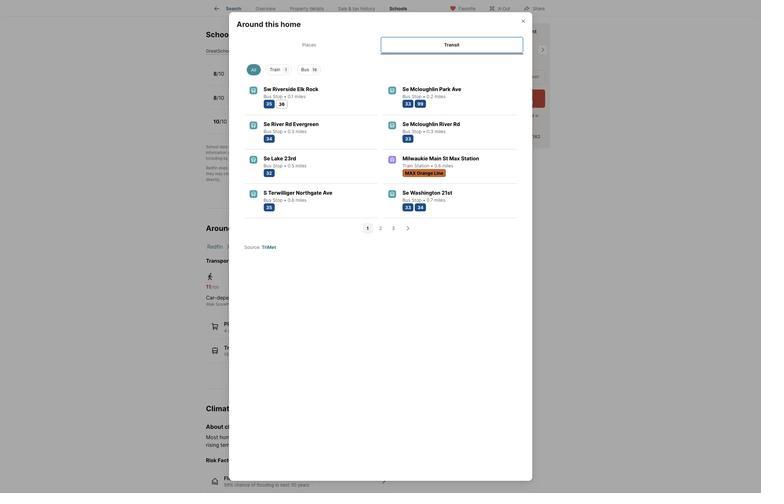 Task type: describe. For each thing, give the bounding box(es) containing it.
99 inside transit 152, 29, 291, 32, 33, 34, 35, 36, 37, 70, 75, 78, 99
[[323, 352, 329, 358]]

share button
[[518, 1, 551, 15]]

stop for sw riverside elk rock
[[273, 94, 283, 99]]

a left "first"
[[255, 150, 257, 155]]

®
[[226, 302, 229, 307]]

service
[[320, 166, 333, 171]]

33 inside se mcloughlin river rd bus stop • 0.3 miles 33
[[405, 136, 411, 142]]

school inside the school service boundaries are intended to be used as a reference only; they may change and are not
[[307, 166, 319, 171]]

in inside in the last 30 days
[[536, 114, 539, 118]]

1 horizontal spatial 2 button
[[487, 36, 513, 63]]

st
[[443, 156, 448, 162]]

1 horizontal spatial rd
[[300, 258, 307, 264]]

summary
[[236, 48, 256, 54]]

schools tab
[[382, 1, 414, 16]]

this inside the 'lake oswego senior high school public, 9-12 • serves this home • 2.5mi'
[[278, 123, 285, 128]]

5
[[251, 75, 254, 80]]

2.5mi for lake oswego senior high school
[[303, 123, 315, 128]]

led
[[496, 114, 502, 118]]

2.5mi for lake oswego junior high school
[[301, 99, 313, 104]]

public, for lake oswego junior high school
[[231, 99, 246, 104]]

1 horizontal spatial station
[[461, 156, 479, 162]]

most
[[206, 435, 218, 441]]

se for se mcloughlin river rd
[[403, 121, 409, 128]]

redfin for redfin does not endorse or guarantee this information.
[[206, 166, 218, 171]]

overview
[[256, 6, 276, 11]]

climate inside most homes have some risk of natural disasters, and may be impacted by climate change due to rising temperatures and sea levels.
[[386, 435, 404, 441]]

river inside se mcloughlin river rd bus stop • 0.3 miles 33
[[439, 121, 452, 128]]

most homes have some risk of natural disasters, and may be impacted by climate change due to rising temperatures and sea levels.
[[206, 435, 440, 449]]

a right ,
[[282, 145, 284, 149]]

8 inside places 4 groceries, 19 restaurants, 8 parks
[[283, 328, 286, 334]]

bus image for se river rd evergreen
[[250, 122, 257, 129]]

34 inside se river rd evergreen bus stop • 0.3 miles 34
[[266, 136, 272, 142]]

temperatures
[[221, 443, 253, 449]]

school up information
[[206, 145, 218, 149]]

se lake 23rd bus stop • 0.5 miles 32
[[264, 156, 307, 176]]

bus inside sw riverside elk rock bus stop • 0.1 miles
[[264, 94, 272, 99]]

1 vertical spatial risks
[[247, 424, 261, 431]]

• right 12
[[258, 123, 260, 128]]

29,
[[234, 352, 241, 358]]

• up nonprofit
[[300, 123, 302, 128]]

0.3 for river
[[427, 129, 434, 134]]

&
[[349, 6, 352, 11]]

car-dependent walk score ®
[[206, 295, 243, 307]]

elk
[[297, 86, 305, 93]]

agent
[[522, 28, 537, 35]]

riverside
[[273, 86, 296, 93]]

70,
[[300, 352, 306, 358]]

is
[[229, 145, 232, 149]]

x-out
[[498, 6, 510, 11]]

max
[[449, 156, 460, 162]]

factor for risk
[[218, 458, 234, 464]]

milwaukie main st max station train station • 0.6 miles max orange line
[[403, 156, 479, 176]]

impacted
[[355, 435, 377, 441]]

guaranteed
[[260, 172, 281, 176]]

risk factor
[[206, 458, 234, 464]]

1 button inside around this home dialog
[[363, 224, 373, 234]]

rising
[[206, 443, 219, 449]]

32,
[[252, 352, 259, 358]]

accurate.
[[293, 172, 310, 176]]

reference
[[409, 166, 426, 171]]

be inside the school service boundaries are intended to be used as a reference only; they may change and are not
[[385, 166, 389, 171]]

source: trimet
[[244, 245, 276, 250]]

3 inside nov 3
[[518, 43, 526, 57]]

1 horizontal spatial 2
[[490, 43, 497, 57]]

36,
[[284, 352, 291, 358]]

0 horizontal spatial climate
[[225, 424, 246, 431]]

transit for transit
[[444, 42, 460, 48]]

max
[[405, 171, 416, 176]]

redfin right with
[[484, 28, 500, 35]]

0 vertical spatial not
[[229, 166, 235, 171]]

stop for se mcloughlin river rd
[[412, 129, 422, 134]]

via
[[511, 75, 517, 80]]

train inside list box
[[270, 67, 280, 72]]

• inside milwaukie main st max station train station • 0.6 miles max orange line
[[431, 163, 433, 169]]

/10 for forest hills elementary school
[[217, 71, 224, 77]]

northgate
[[296, 190, 322, 196]]

stop inside se washington 21st bus stop • 0.7 miles
[[412, 198, 422, 203]]

0 horizontal spatial 2 button
[[376, 224, 386, 234]]

last
[[477, 119, 483, 124]]

0.7
[[427, 198, 433, 203]]

se mcloughlin river rd bus stop • 0.3 miles 33
[[403, 121, 460, 142]]

own
[[309, 150, 317, 155]]

around this home inside dialog
[[237, 20, 301, 29]]

next
[[467, 100, 476, 105]]

and down ,
[[276, 150, 283, 155]]

0.2
[[427, 94, 433, 99]]

lake for lake oswego senior high school
[[231, 116, 243, 122]]

stop inside the "se lake 23rd bus stop • 0.5 miles 32"
[[273, 163, 283, 169]]

this inside forest hills elementary school public, k-5 • serves this home • 1.2mi
[[275, 75, 283, 80]]

information.
[[284, 166, 306, 171]]

4
[[224, 328, 227, 334]]

8 up 10 on the top left of page
[[213, 95, 217, 101]]

out
[[503, 6, 510, 11]]

and down some
[[255, 443, 264, 449]]

miles inside se river rd evergreen bus stop • 0.3 miles 34
[[296, 129, 307, 134]]

dependent
[[217, 295, 243, 301]]

chat
[[530, 75, 539, 80]]

bus image for se lake 23rd
[[250, 156, 257, 164]]

11 /100
[[206, 284, 219, 290]]

train inside milwaukie main st max station train station • 0.6 miles max orange line
[[403, 163, 413, 169]]

0 horizontal spatial or
[[252, 166, 256, 171]]

tours
[[508, 114, 518, 118]]

1.2mi
[[301, 75, 312, 80]]

30 inside in the last 30 days
[[485, 119, 489, 124]]

used
[[391, 166, 399, 171]]

serves for senior
[[262, 123, 276, 128]]

8 inside lake oswego junior high school public, 6-8 • serves this home • 2.5mi
[[252, 99, 255, 104]]

parks
[[287, 328, 299, 334]]

home inside forest hills elementary school public, k-5 • serves this home • 1.2mi
[[284, 75, 296, 80]]

places for places
[[302, 42, 316, 48]]

school inside lake oswego junior high school public, 6-8 • serves this home • 2.5mi
[[296, 92, 314, 98]]

serves inside forest hills elementary school public, k-5 • serves this home • 1.2mi
[[259, 75, 274, 80]]

home inside the 'lake oswego senior high school public, 9-12 • serves this home • 2.5mi'
[[287, 123, 298, 128]]

7162
[[530, 134, 541, 140]]

• inside se mcloughlin river rd bus stop • 0.3 miles 33
[[423, 129, 426, 134]]

• inside the "se lake 23rd bus stop • 0.5 miles 32"
[[284, 163, 287, 169]]

1 vertical spatial around
[[206, 224, 233, 233]]

• left 1.2mi
[[297, 75, 300, 80]]

se washington 21st bus stop • 0.7 miles
[[403, 190, 452, 203]]

the inside first step, and conduct their own investigation to determine their desired schools or school districts, including by contacting and visiting the schools themselves.
[[271, 156, 277, 161]]

tour for tour via video chat
[[500, 75, 510, 80]]

risk
[[206, 458, 217, 464]]

0 vertical spatial 1 button
[[459, 36, 485, 64]]

climate
[[206, 405, 234, 414]]

may inside most homes have some risk of natural disasters, and may be impacted by climate change due to rising temperatures and sea levels.
[[335, 435, 345, 441]]

enrollment
[[341, 172, 360, 176]]

home inside the around this home element
[[281, 20, 301, 29]]

this up oregon link on the left of the page
[[235, 224, 248, 233]]

se for se river rd evergreen
[[264, 121, 270, 128]]

miles inside se washington 21st bus stop • 0.7 miles
[[435, 198, 446, 203]]

sale & tax history
[[338, 6, 375, 11]]

conduct
[[284, 150, 299, 155]]

trimet link
[[262, 245, 276, 250]]

redfin for redfin
[[207, 244, 223, 250]]

change for and
[[224, 172, 237, 176]]

this inside dialog
[[265, 20, 279, 29]]

organization.
[[303, 145, 327, 149]]

bus inside se washington 21st bus stop • 0.7 miles
[[403, 198, 411, 203]]

places 4 groceries, 19 restaurants, 8 parks
[[224, 321, 299, 334]]

0 horizontal spatial are
[[246, 172, 252, 176]]

1 horizontal spatial schools
[[391, 150, 405, 155]]

0.3 for rd
[[288, 129, 295, 134]]

to inside most homes have some risk of natural disasters, and may be impacted by climate change due to rising temperatures and sea levels.
[[435, 435, 440, 441]]

flooding
[[257, 483, 274, 488]]

history
[[361, 6, 375, 11]]

transportation
[[206, 258, 244, 264]]

next image
[[538, 45, 548, 55]]

transit tab
[[381, 37, 523, 53]]

with
[[468, 28, 479, 35]]

and up redfin does not endorse or guarantee this information.
[[249, 156, 256, 161]]

99 inside around this home dialog
[[418, 101, 424, 107]]

,
[[280, 145, 281, 149]]

around inside dialog
[[237, 20, 263, 29]]

flood factor - extreme 99% chance of flooding in next 30 years
[[224, 476, 309, 488]]

miles inside the se mcloughlin park ave bus stop • 0.2 miles
[[435, 94, 446, 99]]

1 horizontal spatial greatschools
[[255, 145, 280, 149]]

this inside lake oswego junior high school public, 6-8 • serves this home • 2.5mi
[[275, 99, 283, 104]]

• right the 6- at the top of the page
[[256, 99, 258, 104]]

stop for se mcloughlin park ave
[[412, 94, 422, 99]]

8 left forest
[[213, 71, 217, 77]]

miles inside s terwilliger northgate ave bus stop • 0.6 miles 35
[[296, 198, 307, 203]]

tab list inside around this home dialog
[[237, 36, 525, 54]]

home inside lake oswego junior high school public, 6-8 • serves this home • 2.5mi
[[285, 99, 296, 104]]

se for se lake 23rd
[[264, 156, 270, 162]]

milwaukie
[[403, 156, 428, 162]]

redfin does not endorse or guarantee this information.
[[206, 166, 306, 171]]

or inside first step, and conduct their own investigation to determine their desired schools or school districts, including by contacting and visiting the schools themselves.
[[406, 150, 410, 155]]

s inside s terwilliger northgate ave bus stop • 0.6 miles 35
[[264, 190, 267, 196]]

1 horizontal spatial s
[[275, 258, 278, 264]]

clackamas county
[[261, 244, 307, 250]]

as inside , a nonprofit organization. redfin recommends buyers and renters use greatschools information and ratings as a
[[249, 150, 253, 155]]

0.6 inside s terwilliger northgate ave bus stop • 0.6 miles 35
[[288, 198, 294, 203]]

school down reference on the top right of the page
[[401, 172, 413, 176]]

overview tab
[[249, 1, 283, 16]]

in the last 30 days
[[470, 114, 539, 124]]

to inside guaranteed to be accurate. to verify school enrollment eligibility, contact the school district directly.
[[282, 172, 286, 176]]

• right 5
[[255, 75, 258, 80]]

3 inside button
[[392, 226, 395, 232]]

bus image for sw riverside elk rock
[[250, 87, 257, 94]]

a inside the school service boundaries are intended to be used as a reference only; they may change and are not
[[406, 166, 408, 171]]

flood
[[224, 476, 238, 482]]

and up desired
[[379, 145, 385, 149]]

greatschools summary rating link
[[206, 48, 271, 54]]

redfin inside , a nonprofit organization. redfin recommends buyers and renters use greatschools information and ratings as a
[[328, 145, 339, 149]]

of inside most homes have some risk of natural disasters, and may be impacted by climate change due to rising temperatures and sea levels.
[[275, 435, 280, 441]]

tour for tour with a redfin premier agent
[[455, 28, 467, 35]]

mcloughlin for river
[[410, 121, 438, 128]]

32
[[266, 171, 272, 176]]

levels.
[[275, 443, 290, 449]]

be inside most homes have some risk of natural disasters, and may be impacted by climate change due to rising temperatures and sea levels.
[[347, 435, 353, 441]]

by inside first step, and conduct their own investigation to determine their desired schools or school districts, including by contacting and visiting the schools themselves.
[[223, 156, 228, 161]]

/10 for lake oswego junior high school
[[217, 95, 224, 101]]

around this home element
[[237, 12, 309, 29]]

schools inside tab
[[390, 6, 407, 11]]

guarantee
[[257, 166, 275, 171]]

lake oswego senior high school public, 9-12 • serves this home • 2.5mi
[[231, 116, 315, 128]]

0 vertical spatial risks
[[236, 405, 253, 414]]

greatschools inside , a nonprofit organization. redfin recommends buyers and renters use greatschools information and ratings as a
[[408, 145, 433, 149]]

• right 0.1 at the top left
[[298, 99, 300, 104]]

23rd
[[284, 156, 296, 162]]

miles inside se mcloughlin river rd bus stop • 0.3 miles 33
[[435, 129, 446, 134]]

miles inside milwaukie main st max station train station • 0.6 miles max orange line
[[443, 163, 454, 169]]

• inside se washington 21st bus stop • 0.7 miles
[[423, 198, 426, 203]]

tour via video chat list box
[[455, 70, 545, 85]]

desired
[[376, 150, 390, 155]]

to inside the school service boundaries are intended to be used as a reference only; they may change and are not
[[380, 166, 384, 171]]

a right with
[[480, 28, 483, 35]]

list box inside around this home dialog
[[242, 62, 520, 75]]

the inside in the last 30 days
[[470, 119, 476, 124]]

• inside se river rd evergreen bus stop • 0.3 miles 34
[[284, 129, 287, 134]]

-
[[257, 476, 259, 482]]

may inside the school service boundaries are intended to be used as a reference only; they may change and are not
[[215, 172, 223, 176]]

evergreen
[[293, 121, 319, 128]]

due
[[424, 435, 434, 441]]

1 for '1' "button" in the around this home dialog
[[367, 226, 369, 232]]



Task type: locate. For each thing, give the bounding box(es) containing it.
se inside se washington 21st bus stop • 0.7 miles
[[403, 190, 409, 196]]

33 for washington
[[405, 205, 411, 210]]

1 35 from the top
[[266, 101, 272, 107]]

recommends
[[340, 145, 364, 149]]

30 inside flood factor - extreme 99% chance of flooding in next 30 years
[[291, 483, 297, 488]]

none button containing 3
[[516, 36, 542, 63]]

2 button down the tour with a redfin premier agent
[[487, 36, 513, 63]]

0 vertical spatial tour
[[455, 28, 467, 35]]

may down does
[[215, 172, 223, 176]]

list box
[[242, 62, 520, 75]]

1 vertical spatial around this home
[[206, 224, 270, 233]]

change for due
[[405, 435, 423, 441]]

bus image for se mcloughlin park ave
[[389, 87, 396, 94]]

0 vertical spatial places
[[302, 42, 316, 48]]

are up enrollment
[[356, 166, 362, 171]]

restaurants,
[[257, 328, 282, 334]]

mcloughlin up 0.2
[[410, 86, 438, 93]]

bus down sw
[[264, 94, 272, 99]]

2
[[490, 43, 497, 57], [379, 226, 382, 232]]

the inside guaranteed to be accurate. to verify school enrollment eligibility, contact the school district directly.
[[394, 172, 400, 176]]

0 vertical spatial 3
[[518, 43, 526, 57]]

risks up some
[[247, 424, 261, 431]]

1 public, from the top
[[231, 75, 246, 80]]

1 horizontal spatial around
[[237, 20, 263, 29]]

public, for lake oswego senior high school
[[231, 123, 246, 128]]

2.5mi inside lake oswego junior high school public, 6-8 • serves this home • 2.5mi
[[301, 99, 313, 104]]

climate risks
[[206, 405, 253, 414]]

/10 for lake oswego senior high school
[[220, 119, 227, 125]]

station up orange
[[415, 163, 430, 169]]

3 33 from the top
[[405, 205, 411, 210]]

and down is
[[228, 150, 235, 155]]

river down 36
[[271, 121, 284, 128]]

transportation near 12850 s fielding rd
[[206, 258, 307, 264]]

tab list containing places
[[237, 36, 525, 54]]

to
[[342, 150, 346, 155], [380, 166, 384, 171], [282, 172, 286, 176], [435, 435, 440, 441]]

factor right risk
[[218, 458, 234, 464]]

transit 152, 29, 291, 32, 33, 34, 35, 36, 37, 70, 75, 78, 99
[[224, 345, 329, 358]]

0 vertical spatial climate
[[225, 424, 246, 431]]

stop inside se river rd evergreen bus stop • 0.3 miles 34
[[273, 129, 283, 134]]

premier
[[502, 28, 521, 35]]

0 horizontal spatial station
[[415, 163, 430, 169]]

/10 left forest
[[217, 71, 224, 77]]

1 bus image from the top
[[250, 87, 257, 94]]

1 their from the left
[[300, 150, 308, 155]]

0 horizontal spatial the
[[271, 156, 277, 161]]

may left impacted
[[335, 435, 345, 441]]

0 vertical spatial of
[[275, 435, 280, 441]]

0 horizontal spatial 99
[[323, 352, 329, 358]]

34 down se washington 21st bus stop • 0.7 miles
[[418, 205, 424, 210]]

mcloughlin for park
[[410, 86, 438, 93]]

1 vertical spatial be
[[287, 172, 292, 176]]

hills
[[249, 68, 259, 74]]

1 horizontal spatial in
[[536, 114, 539, 118]]

school inside first step, and conduct their own investigation to determine their desired schools or school districts, including by contacting and visiting the schools themselves.
[[411, 150, 423, 155]]

1 vertical spatial of
[[251, 483, 256, 488]]

mcloughlin down 0.2
[[410, 121, 438, 128]]

0 vertical spatial schools
[[391, 150, 405, 155]]

places inside places 4 groceries, 19 restaurants, 8 parks
[[224, 321, 241, 328]]

list box containing train
[[242, 62, 520, 75]]

miles down evergreen
[[296, 129, 307, 134]]

oswego
[[244, 92, 265, 98], [244, 116, 265, 122]]

se inside the "se lake 23rd bus stop • 0.5 miles 32"
[[264, 156, 270, 162]]

a left reference on the top right of the page
[[406, 166, 408, 171]]

mcloughlin inside se mcloughlin river rd bus stop • 0.3 miles 33
[[410, 121, 438, 128]]

bus inside the "se lake 23rd bus stop • 0.5 miles 32"
[[264, 163, 272, 169]]

1 horizontal spatial their
[[367, 150, 375, 155]]

1 horizontal spatial 1 button
[[459, 36, 485, 64]]

to inside first step, and conduct their own investigation to determine their desired schools or school districts, including by contacting and visiting the schools themselves.
[[342, 150, 346, 155]]

1 vertical spatial 8 /10
[[213, 95, 224, 101]]

1 horizontal spatial river
[[439, 121, 452, 128]]

around this home dialog
[[229, 12, 532, 482]]

1 horizontal spatial 30
[[485, 119, 489, 124]]

1 for the topmost '1' "button"
[[462, 43, 467, 57]]

high inside the 'lake oswego senior high school public, 9-12 • serves this home • 2.5mi'
[[284, 116, 296, 122]]

0 vertical spatial lake
[[231, 92, 243, 98]]

school data is provided by greatschools
[[206, 145, 280, 149]]

bus image up the 6- at the top of the page
[[250, 87, 257, 94]]

mcloughlin inside the se mcloughlin park ave bus stop • 0.2 miles
[[410, 86, 438, 93]]

rd inside se mcloughlin river rd bus stop • 0.3 miles 33
[[454, 121, 460, 128]]

0 vertical spatial 0.6
[[435, 163, 441, 169]]

oswego for junior
[[244, 92, 265, 98]]

0 vertical spatial are
[[356, 166, 362, 171]]

stop down the 'lake oswego senior high school public, 9-12 • serves this home • 2.5mi'
[[273, 129, 283, 134]]

ave for s terwilliger northgate ave
[[323, 190, 333, 196]]

2 vertical spatial bus image
[[250, 191, 257, 198]]

be inside guaranteed to be accurate. to verify school enrollment eligibility, contact the school district directly.
[[287, 172, 292, 176]]

0 horizontal spatial s
[[264, 190, 267, 196]]

1 vertical spatial are
[[246, 172, 252, 176]]

0 horizontal spatial schools
[[206, 30, 235, 39]]

walk
[[206, 302, 215, 307]]

the
[[470, 119, 476, 124], [271, 156, 277, 161], [394, 172, 400, 176]]

first step, and conduct their own investigation to determine their desired schools or school districts, including by contacting and visiting the schools themselves.
[[206, 150, 439, 161]]

0 vertical spatial around
[[237, 20, 263, 29]]

serves inside lake oswego junior high school public, 6-8 • serves this home • 2.5mi
[[260, 99, 274, 104]]

33 for mcloughlin
[[405, 101, 411, 107]]

2 horizontal spatial rd
[[454, 121, 460, 128]]

99%
[[224, 483, 233, 488]]

1 vertical spatial 33
[[405, 136, 411, 142]]

2.5mi inside the 'lake oswego senior high school public, 9-12 • serves this home • 2.5mi'
[[303, 123, 315, 128]]

serves down junior
[[260, 99, 274, 104]]

3
[[518, 43, 526, 57], [392, 226, 395, 232]]

around up redfin link
[[206, 224, 233, 233]]

public, left 9-
[[231, 123, 246, 128]]

1 vertical spatial high
[[284, 116, 296, 122]]

1 horizontal spatial 1
[[367, 226, 369, 232]]

school up the 'organization.'
[[297, 116, 314, 122]]

lake inside the "se lake 23rd bus stop • 0.5 miles 32"
[[271, 156, 283, 162]]

and right disasters,
[[325, 435, 334, 441]]

x-out button
[[484, 1, 516, 15]]

1 vertical spatial 35
[[266, 205, 272, 210]]

0 horizontal spatial schools
[[278, 156, 292, 161]]

public, inside lake oswego junior high school public, 6-8 • serves this home • 2.5mi
[[231, 99, 246, 104]]

0 horizontal spatial 0.6
[[288, 198, 294, 203]]

0 vertical spatial 33
[[405, 101, 411, 107]]

1 vertical spatial may
[[335, 435, 345, 441]]

miles up districts,
[[435, 129, 446, 134]]

0 vertical spatial oswego
[[244, 92, 265, 98]]

rd inside se river rd evergreen bus stop • 0.3 miles 34
[[285, 121, 292, 128]]

2 33 from the top
[[405, 136, 411, 142]]

previous image
[[453, 45, 463, 55]]

683-
[[519, 134, 530, 140]]

bus image
[[250, 87, 257, 94], [250, 122, 257, 129], [250, 191, 257, 198]]

0 vertical spatial in
[[536, 114, 539, 118]]

are
[[356, 166, 362, 171], [246, 172, 252, 176]]

places up 16
[[302, 42, 316, 48]]

or down use
[[406, 150, 410, 155]]

• down the 'lake oswego senior high school public, 9-12 • serves this home • 2.5mi'
[[284, 129, 287, 134]]

lake inside lake oswego junior high school public, 6-8 • serves this home • 2.5mi
[[231, 92, 243, 98]]

high for senior
[[284, 116, 296, 122]]

miles right 0.7
[[435, 198, 446, 203]]

transit inside tab
[[444, 42, 460, 48]]

1 vertical spatial public,
[[231, 99, 246, 104]]

schools
[[391, 150, 405, 155], [278, 156, 292, 161]]

by
[[250, 145, 254, 149], [223, 156, 228, 161], [379, 435, 385, 441]]

stop inside se mcloughlin river rd bus stop • 0.3 miles 33
[[412, 129, 422, 134]]

high inside lake oswego junior high school public, 6-8 • serves this home • 2.5mi
[[284, 92, 295, 98]]

places inside 'tab'
[[302, 42, 316, 48]]

s right 12850
[[275, 258, 278, 264]]

places for places 4 groceries, 19 restaurants, 8 parks
[[224, 321, 241, 328]]

places up groceries,
[[224, 321, 241, 328]]

• down "main"
[[431, 163, 433, 169]]

the down "used"
[[394, 172, 400, 176]]

1 horizontal spatial 34
[[418, 205, 424, 210]]

1 vertical spatial 1
[[285, 67, 287, 72]]

2 horizontal spatial by
[[379, 435, 385, 441]]

bus up 1.2mi
[[301, 67, 309, 72]]

se inside se river rd evergreen bus stop • 0.3 miles 34
[[264, 121, 270, 128]]

around this home down the overview tab
[[237, 20, 301, 29]]

available:
[[477, 100, 494, 105]]

serves for junior
[[260, 99, 274, 104]]

1 vertical spatial 30
[[291, 483, 297, 488]]

1 vertical spatial ave
[[323, 190, 333, 196]]

factor for flood
[[239, 476, 255, 482]]

1 vertical spatial the
[[271, 156, 277, 161]]

visiting
[[257, 156, 270, 161]]

data
[[220, 145, 228, 149]]

next available: tomorrow at 9:00 am button
[[455, 90, 545, 108]]

favorite button
[[444, 1, 481, 15]]

miles down elk on the top of page
[[295, 94, 306, 99]]

291,
[[242, 352, 251, 358]]

2 bus image from the top
[[250, 122, 257, 129]]

se
[[403, 86, 409, 93], [264, 121, 270, 128], [403, 121, 409, 128], [264, 156, 270, 162], [403, 190, 409, 196]]

main
[[429, 156, 442, 162]]

property details
[[290, 6, 324, 11]]

1 horizontal spatial factor
[[239, 476, 255, 482]]

0 horizontal spatial rd
[[285, 121, 292, 128]]

2 left the 3 button
[[379, 226, 382, 232]]

• inside the se mcloughlin park ave bus stop • 0.2 miles
[[423, 94, 426, 99]]

2 inside around this home dialog
[[379, 226, 382, 232]]

redfin for redfin agents led 17 tours
[[470, 114, 482, 118]]

oswego for senior
[[244, 116, 265, 122]]

stop up milwaukie
[[412, 129, 422, 134]]

clackamas
[[261, 244, 288, 250]]

bus inside se mcloughlin river rd bus stop • 0.3 miles 33
[[403, 129, 411, 134]]

• left 0.1 at the top left
[[284, 94, 287, 99]]

1 inside list box
[[285, 67, 287, 72]]

0 horizontal spatial of
[[251, 483, 256, 488]]

1 horizontal spatial not
[[253, 172, 259, 176]]

oswego inside the 'lake oswego senior high school public, 9-12 • serves this home • 2.5mi'
[[244, 116, 265, 122]]

bus image for s terwilliger northgate ave
[[250, 191, 257, 198]]

1 8 /10 from the top
[[213, 71, 224, 77]]

disasters,
[[300, 435, 323, 441]]

8 /10 for lake
[[213, 95, 224, 101]]

97034
[[523, 114, 535, 118]]

2 oswego from the top
[[244, 116, 265, 122]]

2 0.3 from the left
[[427, 129, 434, 134]]

next available: tomorrow at 9:00 am
[[467, 100, 533, 105]]

search
[[226, 6, 241, 11]]

stop inside sw riverside elk rock bus stop • 0.1 miles
[[273, 94, 283, 99]]

transit inside transit 152, 29, 291, 32, 33, 34, 35, 36, 37, 70, 75, 78, 99
[[224, 345, 242, 352]]

river inside se river rd evergreen bus stop • 0.3 miles 34
[[271, 121, 284, 128]]

greatschools up step,
[[255, 145, 280, 149]]

public, down forest
[[231, 75, 246, 80]]

bus down terwilliger
[[264, 198, 272, 203]]

0.3 inside se river rd evergreen bus stop • 0.3 miles 34
[[288, 129, 295, 134]]

lake down step,
[[271, 156, 283, 162]]

1 vertical spatial 2 button
[[376, 224, 386, 234]]

forest hills elementary school public, k-5 • serves this home • 1.2mi
[[231, 68, 312, 80]]

0 horizontal spatial greatschools
[[206, 48, 235, 54]]

19
[[251, 328, 256, 334]]

/10
[[217, 71, 224, 77], [217, 95, 224, 101], [220, 119, 227, 125]]

bus inside s terwilliger northgate ave bus stop • 0.6 miles 35
[[264, 198, 272, 203]]

0 vertical spatial station
[[461, 156, 479, 162]]

, a nonprofit organization. redfin recommends buyers and renters use greatschools information and ratings as a
[[206, 145, 433, 155]]

favorite
[[459, 6, 476, 11]]

oregon link
[[233, 244, 251, 250]]

k-
[[247, 75, 251, 80]]

property details tab
[[283, 1, 331, 16]]

• left 0.2
[[423, 94, 426, 99]]

stop up 36
[[273, 94, 283, 99]]

bus image down redfin does not endorse or guarantee this information.
[[250, 191, 257, 198]]

• left 0.7
[[423, 198, 426, 203]]

0 horizontal spatial 3
[[392, 226, 395, 232]]

sw riverside elk rock bus stop • 0.1 miles
[[264, 86, 319, 99]]

by inside most homes have some risk of natural disasters, and may be impacted by climate change due to rising temperatures and sea levels.
[[379, 435, 385, 441]]

2 river from the left
[[439, 121, 452, 128]]

redfin agents led 17 tours
[[470, 114, 519, 118]]

2 horizontal spatial greatschools
[[408, 145, 433, 149]]

stop for se river rd evergreen
[[273, 129, 283, 134]]

1 vertical spatial schools
[[206, 30, 235, 39]]

nov
[[518, 39, 527, 43]]

are down endorse
[[246, 172, 252, 176]]

(503)
[[505, 134, 518, 140]]

the down step,
[[271, 156, 277, 161]]

train image
[[389, 156, 396, 164]]

home
[[281, 20, 301, 29], [284, 75, 296, 80], [285, 99, 296, 104], [287, 123, 298, 128], [250, 224, 270, 233]]

tab list containing search
[[206, 0, 420, 16]]

75,
[[308, 352, 314, 358]]

as right ratings
[[249, 150, 253, 155]]

35 down terwilliger
[[266, 205, 272, 210]]

9-
[[247, 123, 252, 128]]

home up riverside
[[284, 75, 296, 80]]

only;
[[428, 166, 436, 171]]

/10 up 10 /10
[[217, 95, 224, 101]]

train up max
[[403, 163, 413, 169]]

0 horizontal spatial by
[[223, 156, 228, 161]]

station
[[461, 156, 479, 162], [415, 163, 430, 169]]

1 vertical spatial 3
[[392, 226, 395, 232]]

• inside sw riverside elk rock bus stop • 0.1 miles
[[284, 94, 287, 99]]

0 vertical spatial /10
[[217, 71, 224, 77]]

34,
[[268, 352, 275, 358]]

bus inside list box
[[301, 67, 309, 72]]

school inside the 'lake oswego senior high school public, 9-12 • serves this home • 2.5mi'
[[297, 116, 314, 122]]

lake for lake oswego junior high school
[[231, 92, 243, 98]]

tab list
[[206, 0, 420, 16], [237, 36, 525, 54]]

tour inside list box
[[500, 75, 510, 80]]

ave for se mcloughlin park ave
[[452, 86, 461, 93]]

34 up step,
[[266, 136, 272, 142]]

by right impacted
[[379, 435, 385, 441]]

2 their from the left
[[367, 150, 375, 155]]

33 down the se mcloughlin park ave bus stop • 0.2 miles in the top of the page
[[405, 101, 411, 107]]

to down recommends
[[342, 150, 346, 155]]

directly.
[[206, 177, 221, 182]]

rd right fielding
[[300, 258, 307, 264]]

schools down renters at the top of the page
[[391, 150, 405, 155]]

1 horizontal spatial by
[[250, 145, 254, 149]]

0.6 inside milwaukie main st max station train station • 0.6 miles max orange line
[[435, 163, 441, 169]]

district
[[414, 172, 427, 176]]

serves down senior
[[262, 123, 276, 128]]

transit for transit 152, 29, 291, 32, 33, 34, 35, 36, 37, 70, 75, 78, 99
[[224, 345, 242, 352]]

stop for s terwilliger northgate ave
[[273, 198, 283, 203]]

1 oswego from the top
[[244, 92, 265, 98]]

miles inside sw riverside elk rock bus stop • 0.1 miles
[[295, 94, 306, 99]]

option
[[455, 70, 496, 85]]

1 33 from the top
[[405, 101, 411, 107]]

0 horizontal spatial may
[[215, 172, 223, 176]]

of inside flood factor - extreme 99% chance of flooding in next 30 years
[[251, 483, 256, 488]]

1 horizontal spatial climate
[[386, 435, 404, 441]]

bus inside the se mcloughlin park ave bus stop • 0.2 miles
[[403, 94, 411, 99]]

redfin link
[[207, 244, 223, 250]]

0 vertical spatial 2
[[490, 43, 497, 57]]

2 vertical spatial /10
[[220, 119, 227, 125]]

10
[[213, 119, 220, 125]]

152,
[[224, 352, 233, 358]]

high
[[284, 92, 295, 98], [284, 116, 296, 122]]

1 vertical spatial bus image
[[250, 122, 257, 129]]

1 horizontal spatial schools
[[390, 6, 407, 11]]

score
[[216, 302, 226, 307]]

public, left the 6- at the top of the page
[[231, 99, 246, 104]]

of right chance
[[251, 483, 256, 488]]

3 bus image from the top
[[250, 191, 257, 198]]

None button
[[516, 36, 542, 63]]

se for se washington 21st
[[403, 190, 409, 196]]

1 button
[[459, 36, 485, 64], [363, 224, 373, 234]]

8 /10 for forest
[[213, 71, 224, 77]]

1 horizontal spatial 0.6
[[435, 163, 441, 169]]

•
[[255, 75, 258, 80], [297, 75, 300, 80], [284, 94, 287, 99], [423, 94, 426, 99], [256, 99, 258, 104], [298, 99, 300, 104], [258, 123, 260, 128], [300, 123, 302, 128], [284, 129, 287, 134], [423, 129, 426, 134], [284, 163, 287, 169], [431, 163, 433, 169], [284, 198, 287, 203], [423, 198, 426, 203]]

0.3 up nonprofit
[[288, 129, 295, 134]]

2 vertical spatial public,
[[231, 123, 246, 128]]

0 vertical spatial change
[[224, 172, 237, 176]]

risks up about climate risks
[[236, 405, 253, 414]]

of right the risk
[[275, 435, 280, 441]]

determine
[[347, 150, 366, 155]]

bus inside se river rd evergreen bus stop • 0.3 miles 34
[[264, 129, 272, 134]]

rd right senior
[[285, 121, 292, 128]]

bus image
[[389, 87, 396, 94], [389, 122, 396, 129], [250, 156, 257, 164], [389, 191, 396, 198]]

0 vertical spatial by
[[250, 145, 254, 149]]

/10 up data
[[220, 119, 227, 125]]

stop inside s terwilliger northgate ave bus stop • 0.6 miles 35
[[273, 198, 283, 203]]

transit
[[444, 42, 460, 48], [224, 345, 242, 352]]

not down redfin does not endorse or guarantee this information.
[[253, 172, 259, 176]]

greatschools left summary
[[206, 48, 235, 54]]

1 vertical spatial factor
[[239, 476, 255, 482]]

0 vertical spatial s
[[264, 190, 267, 196]]

in inside flood factor - extreme 99% chance of flooding in next 30 years
[[275, 483, 279, 488]]

36
[[279, 102, 285, 107]]

1 vertical spatial tour
[[500, 75, 510, 80]]

0 vertical spatial around this home
[[237, 20, 301, 29]]

1 horizontal spatial 99
[[418, 101, 424, 107]]

agents
[[483, 114, 495, 118]]

lake down forest
[[231, 92, 243, 98]]

99 down the se mcloughlin park ave bus stop • 0.2 miles in the top of the page
[[418, 101, 424, 107]]

0 horizontal spatial 1 button
[[363, 224, 373, 234]]

home down property
[[281, 20, 301, 29]]

2.5mi down rock
[[301, 99, 313, 104]]

2 8 /10 from the top
[[213, 95, 224, 101]]

3 public, from the top
[[231, 123, 246, 128]]

0 horizontal spatial around
[[206, 224, 233, 233]]

33,
[[260, 352, 267, 358]]

0 vertical spatial 2 button
[[487, 36, 513, 63]]

0 vertical spatial 34
[[266, 136, 272, 142]]

1 vertical spatial train
[[403, 163, 413, 169]]

bus image for se washington 21st
[[389, 191, 396, 198]]

2 vertical spatial the
[[394, 172, 400, 176]]

and inside the school service boundaries are intended to be used as a reference only; they may change and are not
[[238, 172, 245, 176]]

home up the source: trimet
[[250, 224, 270, 233]]

places tab
[[238, 37, 381, 53]]

does
[[219, 166, 228, 171]]

contact
[[379, 172, 393, 176]]

about climate risks
[[206, 424, 261, 431]]

public, inside forest hills elementary school public, k-5 • serves this home • 1.2mi
[[231, 75, 246, 80]]

1 mcloughlin from the top
[[410, 86, 438, 93]]

0 vertical spatial mcloughlin
[[410, 86, 438, 93]]

this
[[265, 20, 279, 29], [275, 75, 283, 80], [275, 99, 283, 104], [278, 123, 285, 128], [276, 166, 283, 171], [235, 224, 248, 233]]

to up contact
[[380, 166, 384, 171]]

ave inside s terwilliger northgate ave bus stop • 0.6 miles 35
[[323, 190, 333, 196]]

se inside the se mcloughlin park ave bus stop • 0.2 miles
[[403, 86, 409, 93]]

sea
[[265, 443, 274, 449]]

1 horizontal spatial are
[[356, 166, 362, 171]]

1 river from the left
[[271, 121, 284, 128]]

35
[[266, 101, 272, 107], [266, 205, 272, 210]]

tour left with
[[455, 28, 467, 35]]

as right "used"
[[401, 166, 405, 171]]

0 vertical spatial may
[[215, 172, 223, 176]]

ave right the northgate at the left
[[323, 190, 333, 196]]

• left 0.5
[[284, 163, 287, 169]]

0 vertical spatial serves
[[259, 75, 274, 80]]

bus image for se mcloughlin river rd
[[389, 122, 396, 129]]

• up districts,
[[423, 129, 426, 134]]

1 horizontal spatial of
[[275, 435, 280, 441]]

0 vertical spatial schools
[[390, 6, 407, 11]]

se inside se mcloughlin river rd bus stop • 0.3 miles 33
[[403, 121, 409, 128]]

school service boundaries are intended to be used as a reference only; they may change and are not
[[206, 166, 436, 176]]

se for se mcloughlin park ave
[[403, 86, 409, 93]]

0 horizontal spatial factor
[[218, 458, 234, 464]]

school up milwaukie
[[411, 150, 423, 155]]

source:
[[244, 245, 261, 250]]

1 vertical spatial lake
[[231, 116, 243, 122]]

to
[[311, 172, 315, 176]]

be left impacted
[[347, 435, 353, 441]]

sale & tax history tab
[[331, 1, 382, 16]]

1 horizontal spatial may
[[335, 435, 345, 441]]

as inside the school service boundaries are intended to be used as a reference only; they may change and are not
[[401, 166, 405, 171]]

school right 0.1 at the top left
[[296, 92, 314, 98]]

schools down "conduct"
[[278, 156, 292, 161]]

school inside forest hills elementary school public, k-5 • serves this home • 1.2mi
[[291, 68, 308, 74]]

change left due
[[405, 435, 423, 441]]

0.6 up line
[[435, 163, 441, 169]]

35 inside s terwilliger northgate ave bus stop • 0.6 miles 35
[[266, 205, 272, 210]]

this up guaranteed
[[276, 166, 283, 171]]

2 horizontal spatial be
[[385, 166, 389, 171]]

1 vertical spatial not
[[253, 172, 259, 176]]

miles inside the "se lake 23rd bus stop • 0.5 miles 32"
[[296, 163, 307, 169]]

0 horizontal spatial be
[[287, 172, 292, 176]]

0.3 inside se mcloughlin river rd bus stop • 0.3 miles 33
[[427, 129, 434, 134]]

climate right impacted
[[386, 435, 404, 441]]

1 0.3 from the left
[[288, 129, 295, 134]]

2 public, from the top
[[231, 99, 246, 104]]

2 vertical spatial 33
[[405, 205, 411, 210]]

video
[[518, 75, 529, 80]]

bus image left senior
[[250, 122, 257, 129]]

2 35 from the top
[[266, 205, 272, 210]]

not inside the school service boundaries are intended to be used as a reference only; they may change and are not
[[253, 172, 259, 176]]

am
[[527, 100, 533, 105]]

0 vertical spatial 8 /10
[[213, 71, 224, 77]]

this down junior
[[275, 99, 283, 104]]

99
[[418, 101, 424, 107], [323, 352, 329, 358]]

1 vertical spatial mcloughlin
[[410, 121, 438, 128]]

2 button
[[487, 36, 513, 63], [376, 224, 386, 234]]

1 vertical spatial in
[[275, 483, 279, 488]]

school down service
[[328, 172, 340, 176]]

1 button left the 3 button
[[363, 224, 373, 234]]

17
[[503, 114, 507, 118]]

2 mcloughlin from the top
[[410, 121, 438, 128]]

high for junior
[[284, 92, 295, 98]]

county
[[289, 244, 307, 250]]

first
[[258, 150, 265, 155]]

• inside s terwilliger northgate ave bus stop • 0.6 miles 35
[[284, 198, 287, 203]]



Task type: vqa. For each thing, say whether or not it's contained in the screenshot.
the bottom local
no



